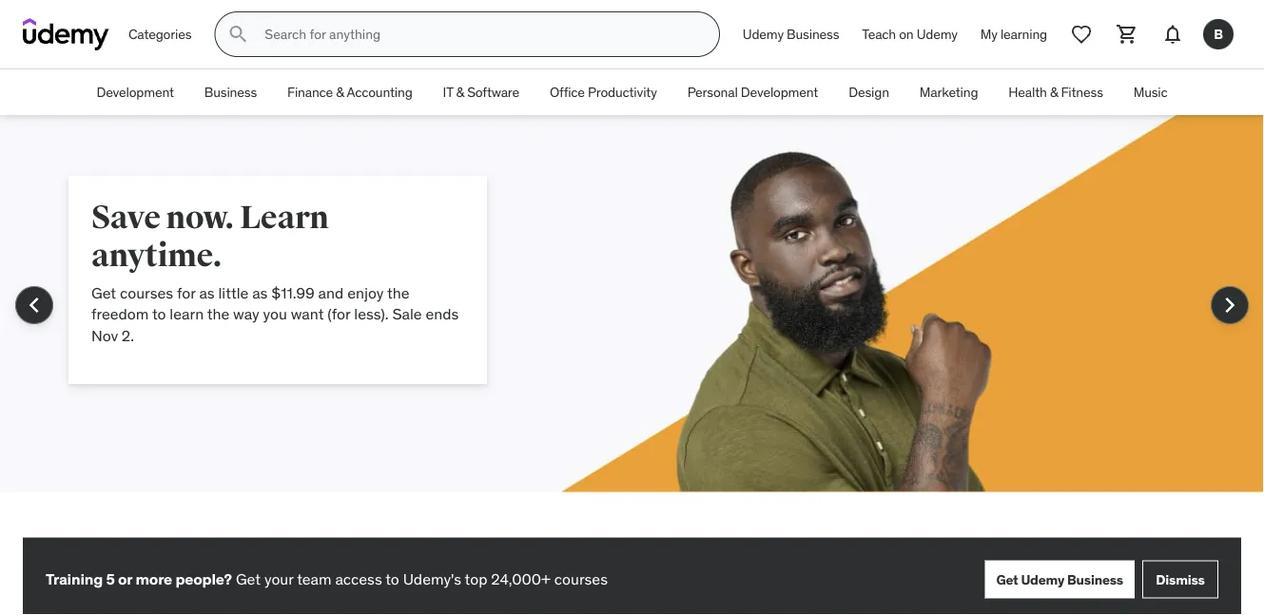 Task type: vqa. For each thing, say whether or not it's contained in the screenshot.
in to the bottom
no



Task type: describe. For each thing, give the bounding box(es) containing it.
you
[[263, 304, 287, 324]]

carousel element
[[0, 115, 1264, 538]]

get inside save now. learn anytime. get courses for as little as $11.99 and enjoy the freedom to learn the way you want (for less). sale ends nov 2.
[[91, 283, 116, 303]]

health & fitness link
[[994, 69, 1119, 115]]

$11.99
[[271, 283, 315, 303]]

& for fitness
[[1050, 83, 1058, 101]]

health & fitness
[[1009, 83, 1103, 101]]

& for software
[[456, 83, 464, 101]]

nov
[[91, 326, 118, 345]]

b link
[[1196, 11, 1241, 57]]

udemy image
[[23, 18, 109, 50]]

notifications image
[[1162, 23, 1184, 46]]

team
[[297, 570, 332, 589]]

udemy inside get udemy business link
[[1021, 571, 1065, 588]]

fitness
[[1061, 83, 1103, 101]]

office productivity link
[[535, 69, 672, 115]]

2 horizontal spatial get
[[996, 571, 1018, 588]]

development inside development link
[[97, 83, 174, 101]]

courses inside save now. learn anytime. get courses for as little as $11.99 and enjoy the freedom to learn the way you want (for less). sale ends nov 2.
[[120, 283, 173, 303]]

0 vertical spatial business
[[787, 25, 839, 43]]

it & software link
[[428, 69, 535, 115]]

submit search image
[[227, 23, 250, 46]]

1 vertical spatial to
[[386, 570, 399, 589]]

accounting
[[347, 83, 413, 101]]

software
[[467, 83, 519, 101]]

1 horizontal spatial the
[[387, 283, 410, 303]]

way
[[233, 304, 259, 324]]

1 as from the left
[[199, 283, 215, 303]]

design link
[[834, 69, 905, 115]]

teach
[[862, 25, 896, 43]]

categories button
[[117, 11, 203, 57]]

people?
[[175, 570, 232, 589]]

categories
[[128, 25, 192, 43]]

learn
[[240, 198, 329, 237]]

my learning
[[981, 25, 1047, 43]]

previous image
[[19, 290, 49, 321]]

2.
[[122, 326, 134, 345]]

my
[[981, 25, 998, 43]]

b
[[1214, 25, 1223, 42]]

wishlist image
[[1070, 23, 1093, 46]]

personal development link
[[672, 69, 834, 115]]

top
[[465, 570, 488, 589]]

next image
[[1215, 290, 1245, 321]]

udemy inside teach on udemy link
[[917, 25, 958, 43]]

& for accounting
[[336, 83, 344, 101]]

udemy business link
[[731, 11, 851, 57]]

development link
[[81, 69, 189, 115]]



Task type: locate. For each thing, give the bounding box(es) containing it.
development down categories dropdown button
[[97, 83, 174, 101]]

it
[[443, 83, 453, 101]]

my learning link
[[969, 11, 1059, 57]]

0 horizontal spatial get
[[91, 283, 116, 303]]

less).
[[354, 304, 389, 324]]

2 as from the left
[[252, 283, 268, 303]]

want
[[291, 304, 324, 324]]

as
[[199, 283, 215, 303], [252, 283, 268, 303]]

& right finance
[[336, 83, 344, 101]]

training 5 or more people? get your team access to udemy's top 24,000+ courses
[[46, 570, 608, 589]]

1 horizontal spatial as
[[252, 283, 268, 303]]

2 horizontal spatial business
[[1067, 571, 1124, 588]]

business down submit search image
[[204, 83, 257, 101]]

more
[[135, 570, 172, 589]]

1 horizontal spatial courses
[[554, 570, 608, 589]]

finance & accounting link
[[272, 69, 428, 115]]

1 horizontal spatial get
[[236, 570, 261, 589]]

1 horizontal spatial business
[[787, 25, 839, 43]]

access
[[335, 570, 382, 589]]

finance & accounting
[[287, 83, 413, 101]]

udemy
[[743, 25, 784, 43], [917, 25, 958, 43], [1021, 571, 1065, 588]]

0 horizontal spatial courses
[[120, 283, 173, 303]]

1 & from the left
[[336, 83, 344, 101]]

music
[[1134, 83, 1168, 101]]

marketing link
[[905, 69, 994, 115]]

courses up freedom
[[120, 283, 173, 303]]

the up sale
[[387, 283, 410, 303]]

freedom
[[91, 304, 149, 324]]

for
[[177, 283, 196, 303]]

your
[[264, 570, 294, 589]]

health
[[1009, 83, 1047, 101]]

2 horizontal spatial udemy
[[1021, 571, 1065, 588]]

shopping cart with 0 items image
[[1116, 23, 1139, 46]]

business left the dismiss
[[1067, 571, 1124, 588]]

office productivity
[[550, 83, 657, 101]]

it & software
[[443, 83, 519, 101]]

udemy's
[[403, 570, 461, 589]]

on
[[899, 25, 914, 43]]

or
[[118, 570, 132, 589]]

2 vertical spatial business
[[1067, 571, 1124, 588]]

0 horizontal spatial to
[[152, 304, 166, 324]]

0 horizontal spatial udemy
[[743, 25, 784, 43]]

get udemy business
[[996, 571, 1124, 588]]

get udemy business link
[[985, 561, 1135, 599]]

0 vertical spatial courses
[[120, 283, 173, 303]]

dismiss
[[1156, 571, 1205, 588]]

development down udemy business link in the top of the page
[[741, 83, 818, 101]]

now.
[[166, 198, 234, 237]]

get
[[91, 283, 116, 303], [236, 570, 261, 589], [996, 571, 1018, 588]]

0 vertical spatial to
[[152, 304, 166, 324]]

1 horizontal spatial development
[[741, 83, 818, 101]]

learning
[[1001, 25, 1047, 43]]

0 horizontal spatial development
[[97, 83, 174, 101]]

little
[[218, 283, 249, 303]]

business link
[[189, 69, 272, 115]]

ends
[[426, 304, 459, 324]]

and
[[318, 283, 344, 303]]

Search for anything text field
[[261, 18, 696, 50]]

to inside save now. learn anytime. get courses for as little as $11.99 and enjoy the freedom to learn the way you want (for less). sale ends nov 2.
[[152, 304, 166, 324]]

design
[[849, 83, 889, 101]]

1 horizontal spatial udemy
[[917, 25, 958, 43]]

& right health
[[1050, 83, 1058, 101]]

2 horizontal spatial &
[[1050, 83, 1058, 101]]

1 vertical spatial the
[[207, 304, 230, 324]]

save now. learn anytime. get courses for as little as $11.99 and enjoy the freedom to learn the way you want (for less). sale ends nov 2.
[[91, 198, 459, 345]]

1 vertical spatial business
[[204, 83, 257, 101]]

0 horizontal spatial &
[[336, 83, 344, 101]]

5
[[106, 570, 115, 589]]

3 & from the left
[[1050, 83, 1058, 101]]

0 vertical spatial the
[[387, 283, 410, 303]]

development
[[97, 83, 174, 101], [741, 83, 818, 101]]

2 & from the left
[[456, 83, 464, 101]]

teach on udemy link
[[851, 11, 969, 57]]

personal development
[[687, 83, 818, 101]]

&
[[336, 83, 344, 101], [456, 83, 464, 101], [1050, 83, 1058, 101]]

marketing
[[920, 83, 978, 101]]

save
[[91, 198, 160, 237]]

courses right the 24,000+ on the left bottom
[[554, 570, 608, 589]]

learn
[[170, 304, 204, 324]]

enjoy
[[347, 283, 384, 303]]

finance
[[287, 83, 333, 101]]

as right for
[[199, 283, 215, 303]]

productivity
[[588, 83, 657, 101]]

as up way
[[252, 283, 268, 303]]

0 horizontal spatial as
[[199, 283, 215, 303]]

to
[[152, 304, 166, 324], [386, 570, 399, 589]]

to right the access
[[386, 570, 399, 589]]

office
[[550, 83, 585, 101]]

1 vertical spatial courses
[[554, 570, 608, 589]]

& right it
[[456, 83, 464, 101]]

0 horizontal spatial the
[[207, 304, 230, 324]]

1 development from the left
[[97, 83, 174, 101]]

anytime.
[[91, 236, 222, 275]]

the
[[387, 283, 410, 303], [207, 304, 230, 324]]

business left teach on the right
[[787, 25, 839, 43]]

personal
[[687, 83, 738, 101]]

dismiss button
[[1143, 561, 1219, 599]]

the down little
[[207, 304, 230, 324]]

courses
[[120, 283, 173, 303], [554, 570, 608, 589]]

to left learn
[[152, 304, 166, 324]]

1 horizontal spatial &
[[456, 83, 464, 101]]

teach on udemy
[[862, 25, 958, 43]]

udemy inside udemy business link
[[743, 25, 784, 43]]

development inside the personal development link
[[741, 83, 818, 101]]

udemy business
[[743, 25, 839, 43]]

business
[[787, 25, 839, 43], [204, 83, 257, 101], [1067, 571, 1124, 588]]

(for
[[328, 304, 350, 324]]

0 horizontal spatial business
[[204, 83, 257, 101]]

sale
[[392, 304, 422, 324]]

24,000+
[[491, 570, 551, 589]]

training
[[46, 570, 103, 589]]

2 development from the left
[[741, 83, 818, 101]]

music link
[[1119, 69, 1183, 115]]

1 horizontal spatial to
[[386, 570, 399, 589]]



